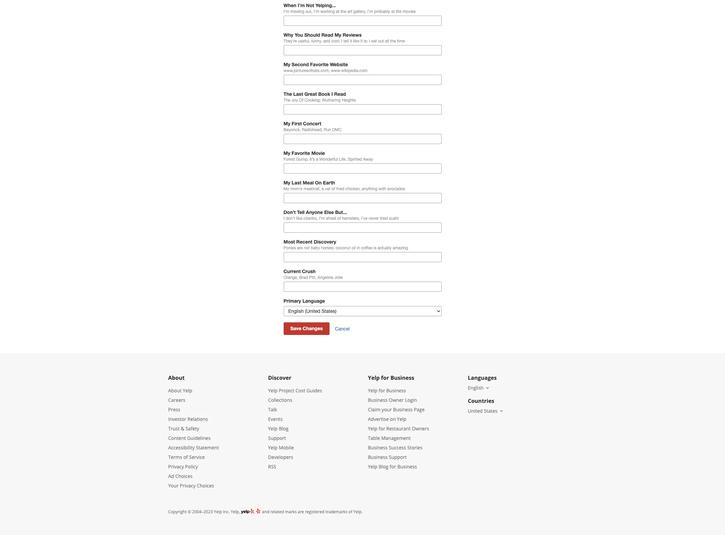 Task type: locate. For each thing, give the bounding box(es) containing it.
are left not
[[297, 246, 303, 251]]

1 horizontal spatial like
[[353, 39, 360, 44]]

0 horizontal spatial support
[[268, 435, 286, 442]]

1 it from the left
[[350, 39, 352, 44]]

yelp down business support link in the right of the page
[[368, 464, 378, 470]]

not
[[304, 246, 310, 251]]

content guidelines link
[[168, 435, 211, 442]]

1 vertical spatial a
[[322, 187, 324, 191]]

1 horizontal spatial blog
[[379, 464, 389, 470]]

probably
[[374, 9, 390, 14]]

investor relations link
[[168, 416, 208, 423]]

advertise on yelp link
[[368, 416, 407, 423]]

My Favorite Movie text field
[[284, 164, 442, 174]]

the left the joy
[[284, 98, 290, 103]]

why
[[284, 32, 293, 38]]

0 vertical spatial about
[[168, 374, 185, 382]]

choices down privacy policy link
[[175, 473, 193, 480]]

yelp project cost guides collections talk events yelp blog support yelp mobile developers rss
[[268, 388, 322, 470]]

1 vertical spatial and
[[262, 509, 269, 515]]

0 vertical spatial like
[[353, 39, 360, 44]]

heights
[[342, 98, 356, 103]]

about yelp link
[[168, 388, 192, 394]]

My Last Meal On Earth text field
[[284, 193, 442, 203]]

sushi
[[389, 216, 399, 221]]

i've
[[361, 216, 368, 221]]

yelp for restaurant owners link
[[368, 426, 429, 432]]

a right it's
[[316, 157, 318, 162]]

1 vertical spatial support
[[389, 454, 407, 461]]

1 vertical spatial like
[[296, 216, 303, 221]]

blog inside yelp for business business owner login claim your business page advertise on yelp yelp for restaurant owners table management business success stories business support yelp blog for business
[[379, 464, 389, 470]]

about inside about yelp careers press investor relations trust & safety content guidelines accessibility statement terms of service privacy policy ad choices your privacy choices
[[168, 388, 182, 394]]

my for second
[[284, 62, 290, 67]]

content
[[168, 435, 186, 442]]

i'm up missing
[[298, 2, 305, 8]]

when
[[284, 2, 297, 8]]

www.wikipedia.com
[[331, 68, 368, 73]]

and related marks are registered trademarks of yelp.
[[261, 509, 363, 515]]

first
[[292, 121, 302, 127]]

crush
[[302, 269, 316, 274]]

blog down business support link in the right of the page
[[379, 464, 389, 470]]

business down stories
[[398, 464, 417, 470]]

yelp up claim
[[368, 388, 378, 394]]

1 vertical spatial about
[[168, 388, 182, 394]]

0 vertical spatial are
[[297, 246, 303, 251]]

like
[[353, 39, 360, 44], [296, 216, 303, 221]]

at
[[336, 9, 340, 14], [391, 9, 395, 14]]

favorite inside my favorite movie forest gump, it's a wonderful life, spirited away
[[292, 150, 310, 156]]

are right marks
[[298, 509, 304, 515]]

collections
[[268, 397, 292, 404]]

0 vertical spatial the
[[284, 91, 292, 97]]

my left second in the left top of the page
[[284, 62, 290, 67]]

my inside why you should read my reviews they're useful, funny, and cool; i tell it like it is; i eat out all the time
[[335, 32, 342, 38]]

yelp
[[368, 374, 380, 382], [183, 388, 192, 394], [268, 388, 278, 394], [368, 388, 378, 394], [397, 416, 407, 423], [268, 426, 278, 432], [368, 426, 378, 432], [268, 445, 278, 451], [368, 464, 378, 470], [214, 509, 222, 515]]

favorite
[[310, 62, 329, 67], [292, 150, 310, 156]]

a inside my favorite movie forest gump, it's a wonderful life, spirited away
[[316, 157, 318, 162]]

away
[[363, 157, 373, 162]]

owner
[[389, 397, 404, 404]]

my second favorite website www.picturesofcats.com, www.wikipedia.com
[[284, 62, 368, 73]]

i'm down when
[[284, 9, 289, 14]]

1 vertical spatial favorite
[[292, 150, 310, 156]]

i up wuthering
[[332, 91, 333, 97]]

yelp up careers link at the bottom left of the page
[[183, 388, 192, 394]]

are inside most recent discovery ponies are not baby horses; coconut oil in coffee is actually amazing
[[297, 246, 303, 251]]

project
[[279, 388, 294, 394]]

of right vat
[[332, 187, 335, 191]]

the
[[284, 91, 292, 97], [284, 98, 290, 103]]

actually
[[378, 246, 392, 251]]

most recent discovery ponies are not baby horses; coconut oil in coffee is actually amazing
[[284, 239, 408, 251]]

i'm left afraid
[[319, 216, 325, 221]]

1 vertical spatial the
[[284, 98, 290, 103]]

about up careers link at the bottom left of the page
[[168, 388, 182, 394]]

primary language
[[284, 298, 325, 304]]

movies
[[403, 9, 416, 14]]

guidelines
[[187, 435, 211, 442]]

0 vertical spatial last
[[293, 91, 303, 97]]

and right yelp burst image
[[262, 509, 269, 515]]

Current Crush text field
[[284, 282, 442, 292]]

0 horizontal spatial and
[[262, 509, 269, 515]]

of up privacy policy link
[[183, 454, 188, 461]]

my up mom's on the top of the page
[[284, 180, 290, 186]]

is;
[[364, 39, 368, 44]]

the up the joy
[[284, 91, 292, 97]]

my up beyoncé,
[[284, 121, 290, 127]]

yelp burst image
[[256, 509, 261, 514]]

login
[[405, 397, 417, 404]]

investor
[[168, 416, 186, 423]]

2 at from the left
[[391, 9, 395, 14]]

1 vertical spatial are
[[298, 509, 304, 515]]

it right tell
[[350, 39, 352, 44]]

support
[[268, 435, 286, 442], [389, 454, 407, 461]]

business support link
[[368, 454, 407, 461]]

0 vertical spatial support
[[268, 435, 286, 442]]

1 the from the top
[[284, 91, 292, 97]]

1 horizontal spatial read
[[334, 91, 346, 97]]

like inside why you should read my reviews they're useful, funny, and cool; i tell it like it is; i eat out all the time
[[353, 39, 360, 44]]

0 vertical spatial favorite
[[310, 62, 329, 67]]

i'm
[[298, 2, 305, 8], [284, 9, 289, 14], [314, 9, 319, 14], [367, 9, 373, 14], [319, 216, 325, 221]]

choices down policy
[[197, 483, 214, 489]]

2 it from the left
[[361, 39, 363, 44]]

missing
[[290, 9, 304, 14]]

privacy down terms
[[168, 464, 184, 470]]

about up about yelp link
[[168, 374, 185, 382]]

at right "probably" in the right top of the page
[[391, 9, 395, 14]]

last up mom's on the top of the page
[[292, 180, 302, 186]]

Why You Should Read My Reviews text field
[[284, 45, 442, 55]]

don't
[[284, 210, 296, 215]]

registered
[[305, 509, 325, 515]]

it's
[[310, 157, 315, 162]]

table management link
[[368, 435, 411, 442]]

0 horizontal spatial it
[[350, 39, 352, 44]]

yelp blog for business link
[[368, 464, 417, 470]]

1 about from the top
[[168, 374, 185, 382]]

my inside my first concert beyoncé, radiohead, run dmc
[[284, 121, 290, 127]]

tell
[[297, 210, 305, 215]]

1 horizontal spatial choices
[[197, 483, 214, 489]]

it
[[350, 39, 352, 44], [361, 39, 363, 44]]

of down the but...
[[337, 216, 341, 221]]

my up cool;
[[335, 32, 342, 38]]

0 horizontal spatial choices
[[175, 473, 193, 480]]

talk
[[268, 407, 277, 413]]

1 vertical spatial last
[[292, 180, 302, 186]]

business up yelp for business link
[[391, 374, 414, 382]]

at right working at the top left
[[336, 9, 340, 14]]

and left cool;
[[323, 39, 330, 44]]

the left the 'movies' at the right of the page
[[396, 9, 402, 14]]

like down 'reviews'
[[353, 39, 360, 44]]

for
[[381, 374, 389, 382], [379, 388, 385, 394], [379, 426, 385, 432], [390, 464, 396, 470]]

yelp left inc.
[[214, 509, 222, 515]]

the
[[341, 9, 346, 14], [396, 9, 402, 14], [390, 39, 396, 44]]

last up "of"
[[293, 91, 303, 97]]

like inside don't tell anyone else but... i don't like cilantro, i'm afraid of hamsters, i've never tried sushi
[[296, 216, 303, 221]]

1 horizontal spatial support
[[389, 454, 407, 461]]

1 horizontal spatial it
[[361, 39, 363, 44]]

1 horizontal spatial a
[[322, 187, 324, 191]]

read up cool;
[[322, 32, 333, 38]]

0 vertical spatial blog
[[279, 426, 289, 432]]

copyright
[[168, 509, 187, 515]]

When I'm Not Yelping... text field
[[284, 16, 442, 26]]

statement
[[196, 445, 219, 451]]

earth
[[323, 180, 335, 186]]

my inside my second favorite website www.picturesofcats.com, www.wikipedia.com
[[284, 62, 290, 67]]

0 horizontal spatial a
[[316, 157, 318, 162]]

0 horizontal spatial blog
[[279, 426, 289, 432]]

0 horizontal spatial like
[[296, 216, 303, 221]]

last inside the last great book i read the joy of cooking; wuthering heights
[[293, 91, 303, 97]]

primary
[[284, 298, 301, 304]]

it left is;
[[361, 39, 363, 44]]

1 vertical spatial blog
[[379, 464, 389, 470]]

i'm inside don't tell anyone else but... i don't like cilantro, i'm afraid of hamsters, i've never tried sushi
[[319, 216, 325, 221]]

save changes
[[290, 326, 323, 332]]

1 horizontal spatial and
[[323, 39, 330, 44]]

i'm right gallery,
[[367, 9, 373, 14]]

i right is;
[[369, 39, 370, 44]]

business down owner
[[393, 407, 413, 413]]

choices
[[175, 473, 193, 480], [197, 483, 214, 489]]

my for first
[[284, 121, 290, 127]]

0 horizontal spatial at
[[336, 9, 340, 14]]

read up heights
[[334, 91, 346, 97]]

1 horizontal spatial at
[[391, 9, 395, 14]]

2 about from the top
[[168, 388, 182, 394]]

blog up the support link
[[279, 426, 289, 432]]

a inside my last meal on earth my mom's meatloaf, a vat of fried chicken, anything with avocados
[[322, 187, 324, 191]]

the right all
[[390, 39, 396, 44]]

languages
[[468, 374, 497, 382]]

favorite up the gump,
[[292, 150, 310, 156]]

privacy down 'ad choices' link
[[180, 483, 196, 489]]

1 vertical spatial read
[[334, 91, 346, 97]]

support down yelp blog link
[[268, 435, 286, 442]]

and inside why you should read my reviews they're useful, funny, and cool; i tell it like it is; i eat out all the time
[[323, 39, 330, 44]]

privacy
[[168, 464, 184, 470], [180, 483, 196, 489]]

my up forest
[[284, 150, 290, 156]]

i left don't
[[284, 216, 285, 221]]

relations
[[188, 416, 208, 423]]

oil
[[352, 246, 356, 251]]

a left vat
[[322, 187, 324, 191]]

talk link
[[268, 407, 277, 413]]

meal
[[303, 180, 314, 186]]

radiohead,
[[302, 128, 323, 132]]

concert
[[303, 121, 322, 127]]

yelp up yelp for business link
[[368, 374, 380, 382]]

read inside the last great book i read the joy of cooking; wuthering heights
[[334, 91, 346, 97]]

are
[[297, 246, 303, 251], [298, 509, 304, 515]]

don't
[[286, 216, 295, 221]]

art
[[348, 9, 352, 14]]

last inside my last meal on earth my mom's meatloaf, a vat of fried chicken, anything with avocados
[[292, 180, 302, 186]]

about for about
[[168, 374, 185, 382]]

0 vertical spatial read
[[322, 32, 333, 38]]

my inside my favorite movie forest gump, it's a wonderful life, spirited away
[[284, 150, 290, 156]]

1 vertical spatial privacy
[[180, 483, 196, 489]]

0 horizontal spatial read
[[322, 32, 333, 38]]

should
[[304, 32, 320, 38]]

of inside don't tell anyone else but... i don't like cilantro, i'm afraid of hamsters, i've never tried sushi
[[337, 216, 341, 221]]

0 vertical spatial a
[[316, 157, 318, 162]]

yelping...
[[316, 2, 336, 8]]

cilantro,
[[304, 216, 318, 221]]

not
[[306, 2, 314, 8]]

yelp.
[[354, 509, 363, 515]]

like down tell
[[296, 216, 303, 221]]

amazing
[[393, 246, 408, 251]]

last for the
[[293, 91, 303, 97]]

angelina
[[318, 275, 333, 280]]

0 vertical spatial and
[[323, 39, 330, 44]]

policy
[[185, 464, 198, 470]]

i inside don't tell anyone else but... i don't like cilantro, i'm afraid of hamsters, i've never tried sushi
[[284, 216, 285, 221]]

support down success
[[389, 454, 407, 461]]

favorite up www.picturesofcats.com,
[[310, 62, 329, 67]]

support inside yelp project cost guides collections talk events yelp blog support yelp mobile developers rss
[[268, 435, 286, 442]]



Task type: describe. For each thing, give the bounding box(es) containing it.
Most Recent Discovery text field
[[284, 252, 442, 263]]

yelp mobile link
[[268, 445, 294, 451]]

the left art
[[341, 9, 346, 14]]

run
[[324, 128, 331, 132]]

current crush orange, brad pitt, angelina jolie
[[284, 269, 343, 280]]

my for favorite
[[284, 150, 290, 156]]

The Last Great Book I Read text field
[[284, 104, 442, 115]]

yelp,
[[231, 509, 240, 515]]

beyoncé,
[[284, 128, 301, 132]]

inc.
[[223, 509, 230, 515]]

on
[[390, 416, 396, 423]]

yelp blog link
[[268, 426, 289, 432]]

last for my
[[292, 180, 302, 186]]

i inside the last great book i read the joy of cooking; wuthering heights
[[332, 91, 333, 97]]

of left yelp.
[[349, 509, 353, 515]]

mobile
[[279, 445, 294, 451]]

1 at from the left
[[336, 9, 340, 14]]

My Second Favorite Website text field
[[284, 75, 442, 85]]

reviews
[[343, 32, 362, 38]]

else
[[324, 210, 334, 215]]

press link
[[168, 407, 180, 413]]

save
[[290, 326, 302, 332]]

page
[[414, 407, 425, 413]]

spirited
[[348, 157, 362, 162]]

owners
[[412, 426, 429, 432]]

0 vertical spatial privacy
[[168, 464, 184, 470]]

orange,
[[284, 275, 298, 280]]

rss
[[268, 464, 276, 470]]

of
[[299, 98, 304, 103]]

your
[[382, 407, 392, 413]]

success
[[389, 445, 406, 451]]

discovery
[[314, 239, 336, 245]]

my left mom's on the top of the page
[[284, 187, 289, 191]]

favorite inside my second favorite website www.picturesofcats.com, www.wikipedia.com
[[310, 62, 329, 67]]

developers link
[[268, 454, 293, 461]]

about for about yelp careers press investor relations trust & safety content guidelines accessibility statement terms of service privacy policy ad choices your privacy choices
[[168, 388, 182, 394]]

stories
[[408, 445, 423, 451]]

is
[[374, 246, 377, 251]]

terms of service link
[[168, 454, 205, 461]]

gump,
[[296, 157, 309, 162]]

1 vertical spatial choices
[[197, 483, 214, 489]]

they're
[[284, 39, 297, 44]]

horses;
[[321, 246, 335, 251]]

0 vertical spatial choices
[[175, 473, 193, 480]]

yelp down the support link
[[268, 445, 278, 451]]

of inside about yelp careers press investor relations trust & safety content guidelines accessibility statement terms of service privacy policy ad choices your privacy choices
[[183, 454, 188, 461]]

book
[[318, 91, 330, 97]]

life,
[[339, 157, 347, 162]]

Don't Tell Anyone Else But... text field
[[284, 223, 442, 233]]

yelp up the "table"
[[368, 426, 378, 432]]

language
[[303, 298, 325, 304]]

yelp for business link
[[368, 388, 406, 394]]

yelp for business
[[368, 374, 414, 382]]

save changes button
[[284, 323, 330, 335]]

events
[[268, 416, 283, 423]]

my favorite movie forest gump, it's a wonderful life, spirited away
[[284, 150, 373, 162]]

trademarks
[[326, 509, 348, 515]]

for up yelp for business link
[[381, 374, 389, 382]]

table
[[368, 435, 380, 442]]

business up yelp blog for business link
[[368, 454, 388, 461]]

tell
[[344, 39, 349, 44]]

cost
[[296, 388, 305, 394]]

yelp right on
[[397, 416, 407, 423]]

pitt,
[[309, 275, 317, 280]]

for up business owner login "link"
[[379, 388, 385, 394]]

yelp inside about yelp careers press investor relations trust & safety content guidelines accessibility statement terms of service privacy policy ad choices your privacy choices
[[183, 388, 192, 394]]

yelp project cost guides link
[[268, 388, 322, 394]]

mom's
[[290, 187, 303, 191]]

cooking;
[[305, 98, 321, 103]]

i left tell
[[341, 39, 343, 44]]

all
[[385, 39, 389, 44]]

ponies
[[284, 246, 296, 251]]

business up claim
[[368, 397, 388, 404]]

yelp down the events link
[[268, 426, 278, 432]]

press
[[168, 407, 180, 413]]

for down business support link in the right of the page
[[390, 464, 396, 470]]

your privacy choices link
[[168, 483, 214, 489]]

developers
[[268, 454, 293, 461]]

for down advertise on the bottom right of page
[[379, 426, 385, 432]]

discover
[[268, 374, 292, 382]]

about yelp careers press investor relations trust & safety content guidelines accessibility statement terms of service privacy policy ad choices your privacy choices
[[168, 388, 219, 489]]

,
[[254, 509, 256, 515]]

cancel link
[[335, 326, 350, 332]]

yelp logo image
[[241, 509, 254, 515]]

out,
[[306, 9, 313, 14]]

your
[[168, 483, 179, 489]]

rss link
[[268, 464, 276, 470]]

My First Concert text field
[[284, 134, 442, 144]]

why you should read my reviews they're useful, funny, and cool; i tell it like it is; i eat out all the time
[[284, 32, 405, 44]]

baby
[[311, 246, 320, 251]]

countries
[[468, 398, 495, 405]]

forest
[[284, 157, 295, 162]]

with
[[379, 187, 386, 191]]

don't tell anyone else but... i don't like cilantro, i'm afraid of hamsters, i've never tried sushi
[[284, 210, 399, 221]]

advertise
[[368, 416, 389, 423]]

of inside my last meal on earth my mom's meatloaf, a vat of fried chicken, anything with avocados
[[332, 187, 335, 191]]

blog inside yelp project cost guides collections talk events yelp blog support yelp mobile developers rss
[[279, 426, 289, 432]]

business down the "table"
[[368, 445, 388, 451]]

cancel
[[335, 326, 350, 332]]

business up owner
[[387, 388, 406, 394]]

accessibility
[[168, 445, 195, 451]]

second
[[292, 62, 309, 67]]

marks
[[285, 509, 297, 515]]

support inside yelp for business business owner login claim your business page advertise on yelp yelp for restaurant owners table management business success stories business support yelp blog for business
[[389, 454, 407, 461]]

changes
[[303, 326, 323, 332]]

recent
[[296, 239, 313, 245]]

www.picturesofcats.com,
[[284, 68, 330, 73]]

2004–2023
[[192, 509, 213, 515]]

accessibility statement link
[[168, 445, 219, 451]]

coffee
[[361, 246, 373, 251]]

funny,
[[311, 39, 322, 44]]

brad
[[299, 275, 308, 280]]

when i'm not yelping... i'm missing out, i'm working at the art gallery, i'm probably at the movies
[[284, 2, 416, 14]]

yelp up collections
[[268, 388, 278, 394]]

but...
[[335, 210, 347, 215]]

2 the from the top
[[284, 98, 290, 103]]

restaurant
[[387, 426, 411, 432]]

guides
[[307, 388, 322, 394]]

read inside why you should read my reviews they're useful, funny, and cool; i tell it like it is; i eat out all the time
[[322, 32, 333, 38]]

jolie
[[335, 275, 343, 280]]

my for last
[[284, 180, 290, 186]]

coconut
[[336, 246, 351, 251]]

the inside why you should read my reviews they're useful, funny, and cool; i tell it like it is; i eat out all the time
[[390, 39, 396, 44]]

i'm right out,
[[314, 9, 319, 14]]



Task type: vqa. For each thing, say whether or not it's contained in the screenshot.
The Butcher's Son Vegan Delicatessen & Bakery
no



